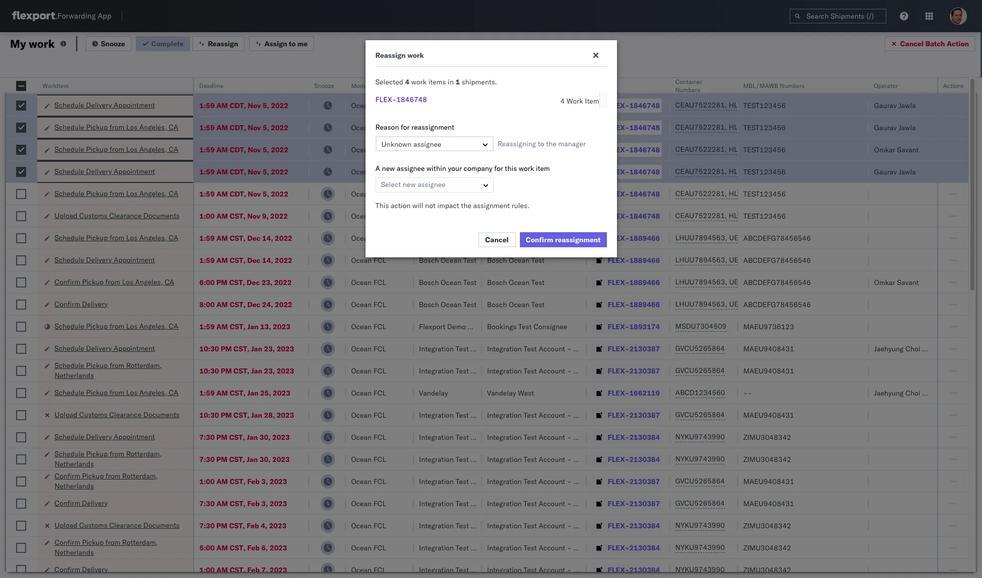 Task type: locate. For each thing, give the bounding box(es) containing it.
0 vertical spatial confirm pickup from rotterdam, netherlands button
[[55, 471, 180, 492]]

0 vertical spatial upload
[[55, 211, 77, 220]]

3 flex-2130384 from the top
[[608, 522, 660, 531]]

0 vertical spatial omkar savant
[[875, 145, 919, 154]]

1 schedule pickup from rotterdam, netherlands from the top
[[55, 361, 162, 380]]

2023 right 7,
[[270, 566, 287, 575]]

2 lhuu7894563, from the top
[[676, 256, 728, 265]]

netherlands for 10:30 pm cst, jan 23, 2023
[[55, 371, 94, 380]]

None checkbox
[[16, 123, 26, 133], [16, 145, 26, 155], [16, 167, 26, 177], [16, 211, 26, 221], [16, 233, 26, 243], [16, 255, 26, 265], [16, 344, 26, 354], [16, 433, 26, 443], [16, 477, 26, 487], [16, 499, 26, 509], [16, 565, 26, 575], [16, 123, 26, 133], [16, 145, 26, 155], [16, 167, 26, 177], [16, 211, 26, 221], [16, 233, 26, 243], [16, 255, 26, 265], [16, 344, 26, 354], [16, 433, 26, 443], [16, 477, 26, 487], [16, 499, 26, 509], [16, 565, 26, 575]]

0 vertical spatial gaurav
[[875, 101, 897, 110]]

5 integration test account - karl lagerfeld from the top
[[487, 455, 618, 464]]

9,
[[262, 212, 269, 221]]

assignee down within
[[418, 180, 446, 189]]

4 resize handle column header from the left
[[334, 78, 346, 579]]

1 test123456 from the top
[[744, 101, 786, 110]]

numbers inside "container numbers"
[[676, 86, 701, 94]]

3 1:59 am cdt, nov 5, 2022 from the top
[[200, 145, 289, 154]]

1 7:30 from the top
[[200, 433, 215, 442]]

0 vertical spatial confirm delivery button
[[55, 299, 108, 310]]

assignment
[[474, 201, 510, 210]]

nyku9743990 for confirm pickup from rotterdam, netherlands
[[676, 543, 725, 553]]

1 vertical spatial savant
[[898, 278, 919, 287]]

cst, down 5:00 am cst, feb 6, 2023
[[230, 566, 246, 575]]

consignee right 1
[[487, 82, 516, 90]]

1 vertical spatial schedule pickup from rotterdam, netherlands button
[[55, 449, 180, 470]]

cancel left batch
[[901, 39, 924, 48]]

for right reason
[[401, 123, 410, 132]]

cancel for cancel
[[485, 236, 509, 245]]

dec
[[247, 234, 261, 243], [247, 256, 261, 265], [247, 278, 260, 287], [247, 300, 261, 309]]

1 vertical spatial 7:30 pm cst, jan 30, 2023
[[200, 455, 290, 464]]

confirm pickup from rotterdam, netherlands link
[[55, 471, 180, 491], [55, 538, 180, 558]]

10:30 pm cst, jan 23, 2023 up the 1:59 am cst, jan 25, 2023
[[200, 367, 294, 376]]

consignee for bookings test consignee
[[534, 322, 568, 331]]

from for second schedule pickup from los angeles, ca button from the bottom of the page's schedule pickup from los angeles, ca 'link'
[[110, 322, 124, 331]]

1 vertical spatial omkar savant
[[875, 278, 919, 287]]

cst,
[[230, 212, 246, 221], [230, 234, 246, 243], [230, 256, 246, 265], [229, 278, 245, 287], [230, 300, 246, 309], [230, 322, 246, 331], [234, 344, 250, 354], [234, 367, 250, 376], [230, 389, 246, 398], [234, 411, 250, 420], [229, 433, 245, 442], [229, 455, 245, 464], [230, 477, 246, 486], [230, 499, 246, 509], [229, 522, 245, 531], [230, 544, 246, 553], [230, 566, 246, 575]]

0 vertical spatial snooze
[[101, 39, 125, 48]]

cdt,
[[230, 101, 246, 110], [230, 123, 246, 132], [230, 145, 246, 154], [230, 167, 246, 176], [230, 189, 246, 199]]

consignee right demo
[[468, 322, 502, 331]]

flex-1889466
[[608, 234, 660, 243], [608, 256, 660, 265], [608, 278, 660, 287], [608, 300, 660, 309]]

1 horizontal spatial to
[[538, 139, 545, 148]]

5 5, from the top
[[263, 189, 269, 199]]

8 ocean fcl from the top
[[351, 256, 387, 265]]

1 flex-2130387 from the top
[[608, 344, 660, 354]]

gaurav jawla
[[875, 101, 917, 110], [875, 123, 917, 132], [875, 167, 917, 176]]

reassignment inside button
[[555, 236, 601, 245]]

4 schedule delivery appointment from the top
[[55, 344, 155, 353]]

uetu5238478 for schedule pickup from los angeles, ca
[[730, 233, 779, 243]]

4
[[405, 77, 410, 87], [561, 97, 565, 106]]

0 vertical spatial confirm delivery
[[55, 300, 108, 309]]

1 horizontal spatial vandelay
[[487, 389, 516, 398]]

5 1:59 from the top
[[200, 189, 215, 199]]

jaehyung
[[875, 344, 904, 354]]

1 5, from the top
[[263, 101, 269, 110]]

7:30
[[200, 433, 215, 442], [200, 455, 215, 464], [200, 499, 215, 509], [200, 522, 215, 531]]

confirm pickup from rotterdam, netherlands for 1:00 am cst, feb 3, 2023
[[55, 472, 158, 491]]

client name button
[[414, 80, 472, 90]]

2 resize handle column header from the left
[[181, 78, 193, 579]]

0 horizontal spatial reassign
[[208, 39, 238, 48]]

1 abcdefg78456546 from the top
[[744, 234, 812, 243]]

2130384
[[630, 433, 660, 442], [630, 455, 660, 464], [630, 522, 660, 531], [630, 544, 660, 553], [630, 566, 660, 575]]

17 fcl from the top
[[374, 455, 387, 464]]

documents for 7:30 pm cst, feb 4, 2023
[[143, 521, 180, 530]]

to right the reassigning
[[538, 139, 545, 148]]

12 schedule from the top
[[55, 433, 84, 442]]

0 horizontal spatial cancel
[[485, 236, 509, 245]]

savant
[[898, 145, 919, 154], [898, 278, 919, 287]]

5 am from the top
[[217, 189, 228, 199]]

7:30 up 1:00 am cst, feb 3, 2023
[[200, 455, 215, 464]]

omkar
[[875, 145, 896, 154], [875, 278, 896, 287]]

flex-1889466 for confirm delivery
[[608, 300, 660, 309]]

0 vertical spatial documents
[[143, 211, 180, 220]]

24,
[[262, 300, 273, 309]]

from
[[110, 123, 124, 132], [110, 145, 124, 154], [110, 189, 124, 198], [110, 233, 124, 242], [106, 278, 120, 287], [110, 322, 124, 331], [110, 361, 124, 370], [110, 388, 124, 397], [110, 450, 124, 459], [106, 472, 120, 481], [106, 538, 120, 547]]

10:30
[[200, 344, 219, 354], [200, 367, 219, 376], [200, 411, 219, 420]]

schedule pickup from los angeles, ca link for 2nd schedule pickup from los angeles, ca button
[[55, 144, 178, 154]]

appointment for 10:30 pm cst, jan 23, 2023
[[114, 344, 155, 353]]

7:30 up 5:00 at the bottom left of page
[[200, 522, 215, 531]]

1 vertical spatial 14,
[[262, 256, 273, 265]]

4 cdt, from the top
[[230, 167, 246, 176]]

cst, down 7:30 pm cst, feb 4, 2023
[[230, 544, 246, 553]]

workitem button
[[37, 80, 183, 90]]

0 vertical spatial confirm delivery link
[[55, 299, 108, 309]]

0 vertical spatial 1:59 am cst, dec 14, 2022
[[200, 234, 293, 243]]

1:00 am cst, feb 7, 2023
[[200, 566, 287, 575]]

ceau7522281,
[[676, 101, 728, 110], [676, 123, 728, 132], [676, 145, 728, 154], [676, 167, 728, 176], [676, 189, 728, 198], [676, 211, 728, 220]]

rotterdam, for 5:00 am cst, feb 6, 2023
[[122, 538, 158, 547]]

3 lhuu7894563, from the top
[[676, 278, 728, 287]]

reassign up deadline
[[208, 39, 238, 48]]

confirm
[[526, 236, 554, 245], [55, 278, 80, 287], [55, 300, 80, 309], [55, 472, 80, 481], [55, 499, 80, 508], [55, 538, 80, 547], [55, 565, 80, 574]]

3 nyku9743990 from the top
[[676, 521, 725, 530]]

1 horizontal spatial numbers
[[780, 82, 805, 90]]

customs for 10:30
[[79, 410, 108, 419]]

dec for schedule delivery appointment
[[247, 256, 261, 265]]

schedule pickup from los angeles, ca for sixth schedule pickup from los angeles, ca button from the bottom
[[55, 123, 178, 132]]

from inside confirm pickup from los angeles, ca 'link'
[[106, 278, 120, 287]]

6 schedule pickup from los angeles, ca button from the top
[[55, 388, 178, 399]]

3 gaurav from the top
[[875, 167, 897, 176]]

1 confirm delivery from the top
[[55, 300, 108, 309]]

lhuu7894563, for schedule pickup from los angeles, ca
[[676, 233, 728, 243]]

upload for 7:30
[[55, 521, 77, 530]]

jan left 28,
[[251, 411, 262, 420]]

shipments.
[[462, 77, 498, 87]]

0 vertical spatial upload customs clearance documents link
[[55, 211, 180, 221]]

1 vertical spatial confirm pickup from rotterdam, netherlands link
[[55, 538, 180, 558]]

0 vertical spatial 10:30
[[200, 344, 219, 354]]

angeles, for confirm pickup from los angeles, ca button
[[135, 278, 163, 287]]

consignee right bookings
[[534, 322, 568, 331]]

schedule pickup from los angeles, ca link for 4th schedule pickup from los angeles, ca button from the bottom of the page
[[55, 188, 178, 199]]

2 vertical spatial assignee
[[418, 180, 446, 189]]

0 vertical spatial confirm pickup from rotterdam, netherlands link
[[55, 471, 180, 491]]

18 fcl from the top
[[374, 477, 387, 486]]

feb for 5:00 am cst, feb 6, 2023
[[247, 544, 260, 553]]

clearance for 10:30 pm cst, jan 28, 2023
[[109, 410, 142, 419]]

5 hlxu8034992 from the top
[[783, 189, 832, 198]]

1 lhuu7894563, uetu5238478 from the top
[[676, 233, 779, 243]]

1 vertical spatial customs
[[79, 410, 108, 419]]

omkar for lhuu7894563, uetu5238478
[[875, 278, 896, 287]]

2 gaurav jawla from the top
[[875, 123, 917, 132]]

1 vertical spatial 10:30
[[200, 367, 219, 376]]

for left this
[[495, 164, 503, 173]]

1 vertical spatial confirm delivery link
[[55, 498, 108, 509]]

schedule pickup from los angeles, ca button
[[55, 122, 178, 133], [55, 144, 178, 155], [55, 188, 178, 200], [55, 233, 178, 244], [55, 321, 178, 332], [55, 388, 178, 399]]

work
[[567, 97, 584, 106]]

3 integration from the top
[[487, 411, 522, 420]]

nyku9743990 for confirm delivery
[[676, 566, 725, 575]]

4 karl from the top
[[574, 433, 587, 442]]

for
[[401, 123, 410, 132], [495, 164, 503, 173]]

new for a
[[382, 164, 395, 173]]

to left "me"
[[289, 39, 296, 48]]

2 vertical spatial documents
[[143, 521, 180, 530]]

uetu5238478
[[730, 233, 779, 243], [730, 256, 779, 265], [730, 278, 779, 287], [730, 300, 779, 309]]

ca inside 'link'
[[165, 278, 174, 287]]

schedule pickup from los angeles, ca
[[55, 123, 178, 132], [55, 145, 178, 154], [55, 189, 178, 198], [55, 233, 178, 242], [55, 322, 178, 331], [55, 388, 178, 397]]

3 ceau7522281, hlxu6269489, hlxu8034992 from the top
[[676, 145, 832, 154]]

0 vertical spatial gaurav jawla
[[875, 101, 917, 110]]

2 vertical spatial gaurav jawla
[[875, 167, 917, 176]]

0 vertical spatial schedule pickup from rotterdam, netherlands link
[[55, 361, 180, 381]]

lhuu7894563, for confirm pickup from los angeles, ca
[[676, 278, 728, 287]]

2 vertical spatial upload customs clearance documents link
[[55, 521, 180, 531]]

flex-2130387 button
[[592, 342, 662, 356], [592, 342, 662, 356], [592, 364, 662, 378], [592, 364, 662, 378], [592, 408, 662, 422], [592, 408, 662, 422], [592, 475, 662, 489], [592, 475, 662, 489], [592, 497, 662, 511], [592, 497, 662, 511]]

0 vertical spatial 10:30 pm cst, jan 23, 2023
[[200, 344, 294, 354]]

cst, up the 7:30 am cst, feb 3, 2023 on the bottom left of page
[[230, 477, 246, 486]]

angeles, for sixth schedule pickup from los angeles, ca button from the top of the page
[[139, 388, 167, 397]]

pm right 6:00
[[217, 278, 228, 287]]

0 vertical spatial omkar
[[875, 145, 896, 154]]

1 horizontal spatial reassignment
[[555, 236, 601, 245]]

pickup
[[86, 123, 108, 132], [86, 145, 108, 154], [86, 189, 108, 198], [86, 233, 108, 242], [82, 278, 104, 287], [86, 322, 108, 331], [86, 361, 108, 370], [86, 388, 108, 397], [86, 450, 108, 459], [82, 472, 104, 481], [82, 538, 104, 547]]

2 schedule pickup from los angeles, ca button from the top
[[55, 144, 178, 155]]

1 vertical spatial confirm pickup from rotterdam, netherlands button
[[55, 538, 180, 559]]

dec left 24, at the left bottom of page
[[247, 300, 261, 309]]

rotterdam, for 7:30 pm cst, jan 30, 2023
[[126, 450, 162, 459]]

1 vertical spatial upload
[[55, 410, 77, 419]]

1 horizontal spatial cancel
[[901, 39, 924, 48]]

0 vertical spatial schedule pickup from rotterdam, netherlands
[[55, 361, 162, 380]]

0 vertical spatial to
[[289, 39, 296, 48]]

23, up 24, at the left bottom of page
[[262, 278, 273, 287]]

bosch
[[419, 101, 439, 110], [419, 123, 439, 132], [487, 123, 507, 132], [419, 145, 439, 154], [487, 145, 507, 154], [419, 167, 439, 176], [487, 167, 507, 176], [419, 189, 439, 199], [487, 189, 507, 199], [487, 212, 507, 221], [419, 234, 439, 243], [487, 234, 507, 243], [419, 256, 439, 265], [487, 256, 507, 265], [419, 278, 439, 287], [487, 278, 507, 287], [419, 300, 439, 309], [487, 300, 507, 309]]

omkar savant for lhuu7894563, uetu5238478
[[875, 278, 919, 287]]

flex-1846748
[[376, 95, 427, 104], [608, 101, 660, 110], [608, 123, 660, 132], [608, 145, 660, 154], [608, 167, 660, 176], [608, 189, 660, 199], [608, 212, 660, 221]]

1 horizontal spatial new
[[403, 180, 416, 189]]

14, down 9, in the left top of the page
[[262, 234, 273, 243]]

1 vertical spatial omkar
[[875, 278, 896, 287]]

0 horizontal spatial 4
[[405, 77, 410, 87]]

snooze inside button
[[101, 39, 125, 48]]

omkar savant
[[875, 145, 919, 154], [875, 278, 919, 287]]

2 account from the top
[[539, 367, 566, 376]]

23, for schedule delivery appointment
[[264, 344, 275, 354]]

nyku9743990 for schedule pickup from rotterdam, netherlands
[[676, 455, 725, 464]]

4 2130384 from the top
[[630, 544, 660, 553]]

0 vertical spatial 3,
[[262, 477, 268, 486]]

1 vertical spatial upload customs clearance documents
[[55, 410, 180, 419]]

operator
[[875, 82, 899, 90]]

abcdefg78456546 for schedule pickup from los angeles, ca
[[744, 234, 812, 243]]

3 karl from the top
[[574, 411, 587, 420]]

snooze left "mode"
[[315, 82, 334, 90]]

1 vertical spatial documents
[[143, 410, 180, 419]]

cst, down 1:00 am cst, nov 9, 2022
[[230, 234, 246, 243]]

1:59 am cst, dec 14, 2022 for schedule pickup from los angeles, ca
[[200, 234, 293, 243]]

feb left '4,'
[[247, 522, 259, 531]]

1 14, from the top
[[262, 234, 273, 243]]

schedule pickup from rotterdam, netherlands link for 10:30
[[55, 361, 180, 381]]

schedule delivery appointment link for 7:30 pm cst, jan 30, 2023
[[55, 432, 155, 442]]

documents inside upload customs clearance documents button
[[143, 211, 180, 220]]

5 gvcu5265864 from the top
[[676, 499, 725, 508]]

2 schedule pickup from rotterdam, netherlands from the top
[[55, 450, 162, 469]]

10:30 pm cst, jan 23, 2023 down 1:59 am cst, jan 13, 2023
[[200, 344, 294, 354]]

3 schedule delivery appointment button from the top
[[55, 255, 155, 266]]

0 vertical spatial savant
[[898, 145, 919, 154]]

5 appointment from the top
[[114, 433, 155, 442]]

2 vertical spatial confirm delivery
[[55, 565, 108, 574]]

1 vertical spatial 30,
[[260, 455, 271, 464]]

4 flex-1889466 from the top
[[608, 300, 660, 309]]

dec up 6:00 pm cst, dec 23, 2022
[[247, 256, 261, 265]]

2 vertical spatial customs
[[79, 521, 108, 530]]

appointment for 7:30 pm cst, jan 30, 2023
[[114, 433, 155, 442]]

2 vertical spatial 10:30
[[200, 411, 219, 420]]

3 zimu3048342 from the top
[[744, 522, 792, 531]]

1 vertical spatial assignee
[[397, 164, 425, 173]]

1:00 for 1:00 am cst, nov 9, 2022
[[200, 212, 215, 221]]

3 1:00 from the top
[[200, 566, 215, 575]]

ceau7522281, hlxu6269489, hlxu8034992
[[676, 101, 832, 110], [676, 123, 832, 132], [676, 145, 832, 154], [676, 167, 832, 176], [676, 189, 832, 198], [676, 211, 832, 220]]

2 uetu5238478 from the top
[[730, 256, 779, 265]]

the right impact
[[461, 201, 472, 210]]

1 flex-1889466 from the top
[[608, 234, 660, 243]]

Search Shipments (/) text field
[[790, 9, 887, 24]]

cst, up 1:59 am cst, jan 13, 2023
[[230, 300, 246, 309]]

new right a
[[382, 164, 395, 173]]

pm down 10:30 pm cst, jan 28, 2023
[[217, 433, 228, 442]]

assignee up select new assignee
[[397, 164, 425, 173]]

1 vertical spatial 3,
[[262, 499, 268, 509]]

7:30 down 10:30 pm cst, jan 28, 2023
[[200, 433, 215, 442]]

1 vertical spatial 1:59 am cst, dec 14, 2022
[[200, 256, 293, 265]]

None checkbox
[[16, 81, 26, 91], [16, 100, 26, 110], [16, 189, 26, 199], [16, 278, 26, 288], [16, 300, 26, 310], [16, 322, 26, 332], [16, 366, 26, 376], [16, 388, 26, 398], [16, 410, 26, 420], [16, 455, 26, 465], [16, 521, 26, 531], [16, 543, 26, 553], [16, 81, 26, 91], [16, 100, 26, 110], [16, 189, 26, 199], [16, 278, 26, 288], [16, 300, 26, 310], [16, 322, 26, 332], [16, 366, 26, 376], [16, 388, 26, 398], [16, 410, 26, 420], [16, 455, 26, 465], [16, 521, 26, 531], [16, 543, 26, 553]]

3 hlxu8034992 from the top
[[783, 145, 832, 154]]

3 uetu5238478 from the top
[[730, 278, 779, 287]]

2 vertical spatial 1:00
[[200, 566, 215, 575]]

3 schedule from the top
[[55, 145, 84, 154]]

1 2130387 from the top
[[630, 344, 660, 354]]

4 abcdefg78456546 from the top
[[744, 300, 812, 309]]

23, down 13,
[[264, 344, 275, 354]]

0 horizontal spatial numbers
[[676, 86, 701, 94]]

maeu9408431
[[744, 344, 795, 354], [744, 367, 795, 376], [744, 411, 795, 420], [744, 477, 795, 486], [744, 499, 795, 509]]

--
[[744, 389, 753, 398]]

dec for confirm pickup from los angeles, ca
[[247, 278, 260, 287]]

angeles, for 2nd schedule pickup from los angeles, ca button
[[139, 145, 167, 154]]

1889466 for confirm pickup from los angeles, ca
[[630, 278, 660, 287]]

1 karl from the top
[[574, 344, 587, 354]]

numbers down container
[[676, 86, 701, 94]]

to
[[289, 39, 296, 48], [538, 139, 545, 148]]

0 vertical spatial 30,
[[260, 433, 271, 442]]

confirm delivery link for 8:00 am cst, dec 24, 2022
[[55, 299, 108, 309]]

schedule pickup from los angeles, ca link for third schedule pickup from los angeles, ca button from the bottom
[[55, 233, 178, 243]]

2 vertical spatial upload
[[55, 521, 77, 530]]

cancel down assignment
[[485, 236, 509, 245]]

1 vertical spatial confirm delivery
[[55, 499, 108, 508]]

work up the client
[[408, 51, 424, 60]]

2 schedule pickup from rotterdam, netherlands button from the top
[[55, 449, 180, 470]]

30, up 1:00 am cst, feb 3, 2023
[[260, 455, 271, 464]]

2 confirm delivery link from the top
[[55, 498, 108, 509]]

0 vertical spatial upload customs clearance documents
[[55, 211, 180, 220]]

2 hlxu6269489, from the top
[[729, 123, 781, 132]]

3, up '4,'
[[262, 499, 268, 509]]

3 account from the top
[[539, 411, 566, 420]]

customs for 7:30
[[79, 521, 108, 530]]

7:30 am cst, feb 3, 2023
[[200, 499, 287, 509]]

schedule delivery appointment button for 7:30 pm cst, jan 30, 2023
[[55, 432, 155, 443]]

flex-1846748 button
[[592, 98, 662, 112], [592, 98, 662, 112], [592, 121, 662, 135], [592, 121, 662, 135], [592, 143, 662, 157], [592, 143, 662, 157], [592, 165, 662, 179], [592, 165, 662, 179], [592, 187, 662, 201], [592, 187, 662, 201], [592, 209, 662, 223], [592, 209, 662, 223]]

schedule delivery appointment link for 1:59 am cst, dec 14, 2022
[[55, 255, 155, 265]]

2 3, from the top
[[262, 499, 268, 509]]

cst, up the 1:59 am cst, jan 25, 2023
[[234, 367, 250, 376]]

0 vertical spatial new
[[382, 164, 395, 173]]

0 horizontal spatial to
[[289, 39, 296, 48]]

assignee down the reason for reassignment
[[414, 140, 442, 149]]

app
[[98, 11, 112, 21]]

confirm pickup from rotterdam, netherlands button for 5:00 am cst, feb 6, 2023
[[55, 538, 180, 559]]

0 horizontal spatial reassignment
[[412, 123, 455, 132]]

8 account from the top
[[539, 522, 566, 531]]

dec up the 8:00 am cst, dec 24, 2022
[[247, 278, 260, 287]]

flex-2130384 for schedule pickup from rotterdam, netherlands
[[608, 455, 660, 464]]

14, up 6:00 pm cst, dec 23, 2022
[[262, 256, 273, 265]]

7 account from the top
[[539, 499, 566, 509]]

appointment for 1:59 am cst, dec 14, 2022
[[114, 255, 155, 264]]

3 schedule delivery appointment link from the top
[[55, 255, 155, 265]]

dec down 1:00 am cst, nov 9, 2022
[[247, 234, 261, 243]]

reason for reassignment
[[376, 123, 455, 132]]

jan up 1:00 am cst, feb 3, 2023
[[247, 455, 258, 464]]

0 vertical spatial 7:30 pm cst, jan 30, 2023
[[200, 433, 290, 442]]

1 maeu9408431 from the top
[[744, 344, 795, 354]]

reassign inside button
[[208, 39, 238, 48]]

1:59 am cst, dec 14, 2022 down 1:00 am cst, nov 9, 2022
[[200, 234, 293, 243]]

12 fcl from the top
[[374, 344, 387, 354]]

flex-1889466 for schedule pickup from los angeles, ca
[[608, 234, 660, 243]]

4 fcl from the top
[[374, 167, 387, 176]]

numbers right the mbl/mawb
[[780, 82, 805, 90]]

zimu3048342 for schedule pickup from rotterdam, netherlands
[[744, 455, 792, 464]]

mode button
[[346, 80, 404, 90]]

feb down 1:00 am cst, feb 3, 2023
[[247, 499, 260, 509]]

2 schedule delivery appointment link from the top
[[55, 167, 155, 177]]

1662119
[[630, 389, 660, 398]]

cst, down 1:59 am cst, jan 13, 2023
[[234, 344, 250, 354]]

confirm pickup from rotterdam, netherlands link for 1:00
[[55, 471, 180, 491]]

0 horizontal spatial new
[[382, 164, 395, 173]]

confirm delivery link for 7:30 am cst, feb 3, 2023
[[55, 498, 108, 509]]

1 vertical spatial reassign
[[376, 51, 406, 60]]

3, up the 7:30 am cst, feb 3, 2023 on the bottom left of page
[[262, 477, 268, 486]]

0 vertical spatial 1:00
[[200, 212, 215, 221]]

zimu3048342
[[744, 433, 792, 442], [744, 455, 792, 464], [744, 522, 792, 531], [744, 544, 792, 553], [744, 566, 792, 575]]

snooze down app
[[101, 39, 125, 48]]

10 am from the top
[[217, 322, 228, 331]]

cst, up 1:00 am cst, feb 3, 2023
[[229, 455, 245, 464]]

schedule pickup from rotterdam, netherlands button for 7:30 pm cst, jan 30, 2023
[[55, 449, 180, 470]]

1 1:59 am cdt, nov 5, 2022 from the top
[[200, 101, 289, 110]]

2023 up the 1:59 am cst, jan 25, 2023
[[277, 367, 294, 376]]

2 omkar from the top
[[875, 278, 896, 287]]

karl
[[574, 344, 587, 354], [574, 367, 587, 376], [574, 411, 587, 420], [574, 433, 587, 442], [574, 455, 587, 464], [574, 477, 587, 486], [574, 499, 587, 509], [574, 522, 587, 531], [574, 544, 587, 553], [574, 566, 587, 575]]

abcdefg78456546
[[744, 234, 812, 243], [744, 256, 812, 265], [744, 278, 812, 287], [744, 300, 812, 309]]

vandelay west
[[487, 389, 534, 398]]

cancel
[[901, 39, 924, 48], [485, 236, 509, 245]]

5, for 1st schedule delivery appointment button
[[263, 101, 269, 110]]

msdu7304509
[[676, 322, 727, 331]]

1:59 am cst, dec 14, 2022 up 6:00 pm cst, dec 23, 2022
[[200, 256, 293, 265]]

1 vertical spatial jawla
[[899, 123, 917, 132]]

1 netherlands from the top
[[55, 371, 94, 380]]

pm down the 7:30 am cst, feb 3, 2023 on the bottom left of page
[[217, 522, 228, 531]]

confirm pickup from rotterdam, netherlands button
[[55, 471, 180, 492], [55, 538, 180, 559]]

10:30 down 1:59 am cst, jan 13, 2023
[[200, 344, 219, 354]]

not
[[425, 201, 436, 210]]

1 vertical spatial cancel
[[485, 236, 509, 245]]

15 am from the top
[[217, 566, 228, 575]]

2 fcl from the top
[[374, 123, 387, 132]]

10 fcl from the top
[[374, 300, 387, 309]]

2130384 for confirm pickup from rotterdam, netherlands
[[630, 544, 660, 553]]

0 vertical spatial schedule pickup from rotterdam, netherlands button
[[55, 361, 180, 382]]

10:30 down the 1:59 am cst, jan 25, 2023
[[200, 411, 219, 420]]

test
[[464, 101, 477, 110], [464, 123, 477, 132], [532, 123, 545, 132], [464, 145, 477, 154], [532, 145, 545, 154], [464, 167, 477, 176], [532, 167, 545, 176], [464, 189, 477, 199], [532, 189, 545, 199], [532, 212, 545, 221], [464, 234, 477, 243], [532, 234, 545, 243], [464, 256, 477, 265], [532, 256, 545, 265], [464, 278, 477, 287], [532, 278, 545, 287], [464, 300, 477, 309], [532, 300, 545, 309], [519, 322, 532, 331], [524, 344, 537, 354], [929, 344, 942, 354], [524, 367, 537, 376], [524, 411, 537, 420], [524, 433, 537, 442], [524, 455, 537, 464], [524, 477, 537, 486], [524, 499, 537, 509], [524, 522, 537, 531], [524, 544, 537, 553], [524, 566, 537, 575]]

schedule pickup from rotterdam, netherlands button for 10:30 pm cst, jan 23, 2023
[[55, 361, 180, 382]]

1 vertical spatial schedule pickup from rotterdam, netherlands
[[55, 450, 162, 469]]

1 vertical spatial reassignment
[[555, 236, 601, 245]]

schedule delivery appointment button
[[55, 100, 155, 111], [55, 167, 155, 178], [55, 255, 155, 266], [55, 343, 155, 355], [55, 432, 155, 443]]

2130387
[[630, 344, 660, 354], [630, 367, 660, 376], [630, 411, 660, 420], [630, 477, 660, 486], [630, 499, 660, 509]]

bosch ocean test
[[419, 101, 477, 110], [419, 123, 477, 132], [487, 123, 545, 132], [419, 145, 477, 154], [487, 145, 545, 154], [419, 167, 477, 176], [487, 167, 545, 176], [419, 189, 477, 199], [487, 189, 545, 199], [487, 212, 545, 221], [419, 234, 477, 243], [487, 234, 545, 243], [419, 256, 477, 265], [487, 256, 545, 265], [419, 278, 477, 287], [487, 278, 545, 287], [419, 300, 477, 309], [487, 300, 545, 309]]

4 schedule pickup from los angeles, ca from the top
[[55, 233, 178, 242]]

1 vertical spatial to
[[538, 139, 545, 148]]

1:59
[[200, 101, 215, 110], [200, 123, 215, 132], [200, 145, 215, 154], [200, 167, 215, 176], [200, 189, 215, 199], [200, 234, 215, 243], [200, 256, 215, 265], [200, 322, 215, 331], [200, 389, 215, 398]]

1 uetu5238478 from the top
[[730, 233, 779, 243]]

schedule pickup from rotterdam, netherlands for 10:30 pm cst, jan 23, 2023
[[55, 361, 162, 380]]

0 vertical spatial 14,
[[262, 234, 273, 243]]

7:30 pm cst, jan 30, 2023 down 10:30 pm cst, jan 28, 2023
[[200, 433, 290, 442]]

nov for 4th schedule pickup from los angeles, ca button from the bottom of the page
[[248, 189, 261, 199]]

3 schedule delivery appointment from the top
[[55, 255, 155, 264]]

1 horizontal spatial reassign
[[376, 51, 406, 60]]

upload inside button
[[55, 211, 77, 220]]

vandelay
[[419, 389, 448, 398], [487, 389, 516, 398]]

10 account from the top
[[539, 566, 566, 575]]

3 1889466 from the top
[[630, 278, 660, 287]]

reassign up selected
[[376, 51, 406, 60]]

2023 down 1:00 am cst, feb 3, 2023
[[270, 499, 287, 509]]

3, for 1:00 am cst, feb 3, 2023
[[262, 477, 268, 486]]

feb for 1:00 am cst, feb 7, 2023
[[247, 566, 260, 575]]

1 vertical spatial 1:00
[[200, 477, 215, 486]]

2 vertical spatial jawla
[[899, 167, 917, 176]]

7:30 pm cst, jan 30, 2023 up 1:00 am cst, feb 3, 2023
[[200, 455, 290, 464]]

angeles, for second schedule pickup from los angeles, ca button from the bottom of the page
[[139, 322, 167, 331]]

1 vertical spatial clearance
[[109, 410, 142, 419]]

schedule pickup from rotterdam, netherlands button
[[55, 361, 180, 382], [55, 449, 180, 470]]

1 1889466 from the top
[[630, 234, 660, 243]]

to inside button
[[289, 39, 296, 48]]

1 cdt, from the top
[[230, 101, 246, 110]]

6 ceau7522281, hlxu6269489, hlxu8034992 from the top
[[676, 211, 832, 220]]

2023 right 25,
[[273, 389, 291, 398]]

angeles, inside 'link'
[[135, 278, 163, 287]]

0 vertical spatial reassign
[[208, 39, 238, 48]]

1 vertical spatial the
[[461, 201, 472, 210]]

2 14, from the top
[[262, 256, 273, 265]]

4 schedule delivery appointment button from the top
[[55, 343, 155, 355]]

5,
[[263, 101, 269, 110], [263, 123, 269, 132], [263, 145, 269, 154], [263, 167, 269, 176], [263, 189, 269, 199]]

clearance for 7:30 pm cst, feb 4, 2023
[[109, 521, 142, 530]]

cancel batch action
[[901, 39, 970, 48]]

feb left 6,
[[247, 544, 260, 553]]

7:30 up 7:30 pm cst, feb 4, 2023
[[200, 499, 215, 509]]

2023 down 28,
[[272, 433, 290, 442]]

1 vertical spatial 10:30 pm cst, jan 23, 2023
[[200, 367, 294, 376]]

origin
[[944, 344, 964, 354]]

savant for lhuu7894563, uetu5238478
[[898, 278, 919, 287]]

2023
[[273, 322, 291, 331], [277, 344, 294, 354], [277, 367, 294, 376], [273, 389, 291, 398], [277, 411, 294, 420], [272, 433, 290, 442], [272, 455, 290, 464], [270, 477, 287, 486], [270, 499, 287, 509], [269, 522, 287, 531], [270, 544, 287, 553], [270, 566, 287, 575]]

confirm inside confirm reassignment button
[[526, 236, 554, 245]]

consignee for flexport demo consignee
[[468, 322, 502, 331]]

resize handle column header
[[25, 78, 37, 579], [181, 78, 193, 579], [298, 78, 310, 579], [334, 78, 346, 579], [402, 78, 414, 579], [470, 78, 482, 579], [575, 78, 587, 579], [659, 78, 671, 579], [727, 78, 739, 579], [858, 78, 870, 579], [926, 78, 938, 579], [957, 78, 969, 579]]

feb left 7,
[[247, 566, 260, 575]]

10:30 up the 1:59 am cst, jan 25, 2023
[[200, 367, 219, 376]]

pm up 1:00 am cst, feb 3, 2023
[[217, 455, 228, 464]]

4 1889466 from the top
[[630, 300, 660, 309]]

1 vertical spatial gaurav jawla
[[875, 123, 917, 132]]

lhuu7894563, for confirm delivery
[[676, 300, 728, 309]]

schedule pickup from los angeles, ca link
[[55, 122, 178, 132], [55, 144, 178, 154], [55, 188, 178, 199], [55, 233, 178, 243], [55, 321, 178, 331], [55, 388, 178, 398]]

1 horizontal spatial snooze
[[315, 82, 334, 90]]

4 left work
[[561, 97, 565, 106]]

4 right selected
[[405, 77, 410, 87]]

from for sixth schedule pickup from los angeles, ca button from the bottom's schedule pickup from los angeles, ca 'link'
[[110, 123, 124, 132]]

30, down 28,
[[260, 433, 271, 442]]

abcdefg78456546 for confirm delivery
[[744, 300, 812, 309]]

abcdefg78456546 for confirm pickup from los angeles, ca
[[744, 278, 812, 287]]

1 horizontal spatial the
[[547, 139, 557, 148]]

upload
[[55, 211, 77, 220], [55, 410, 77, 419], [55, 521, 77, 530]]

upload for 10:30
[[55, 410, 77, 419]]

consignee
[[487, 82, 516, 90], [468, 322, 502, 331], [534, 322, 568, 331]]

schedule delivery appointment button for 1:59 am cst, dec 14, 2022
[[55, 255, 155, 266]]

confirm delivery
[[55, 300, 108, 309], [55, 499, 108, 508], [55, 565, 108, 574]]

2 vertical spatial gaurav
[[875, 167, 897, 176]]

flex-1846748 link
[[376, 95, 427, 106]]

2 vertical spatial clearance
[[109, 521, 142, 530]]

pm down 1:59 am cst, jan 13, 2023
[[221, 344, 232, 354]]

1 horizontal spatial for
[[495, 164, 503, 173]]

19 fcl from the top
[[374, 499, 387, 509]]

confirm pickup from rotterdam, netherlands link for 5:00
[[55, 538, 180, 558]]

1 vertical spatial confirm pickup from rotterdam, netherlands
[[55, 538, 158, 557]]

your
[[448, 164, 462, 173]]

cst, up the 8:00 am cst, dec 24, 2022
[[229, 278, 245, 287]]

5 schedule delivery appointment from the top
[[55, 433, 155, 442]]

0 vertical spatial the
[[547, 139, 557, 148]]

23, up 25,
[[264, 367, 275, 376]]

uetu5238478 for confirm pickup from los angeles, ca
[[730, 278, 779, 287]]

reassign
[[208, 39, 238, 48], [376, 51, 406, 60]]

0 vertical spatial customs
[[79, 211, 108, 220]]

8 integration test account - karl lagerfeld from the top
[[487, 522, 618, 531]]

0 horizontal spatial for
[[401, 123, 410, 132]]

company
[[464, 164, 493, 173]]

1 2130384 from the top
[[630, 433, 660, 442]]

in
[[448, 77, 454, 87]]

0 horizontal spatial vandelay
[[419, 389, 448, 398]]

1 schedule pickup from los angeles, ca from the top
[[55, 123, 178, 132]]

nov
[[248, 101, 261, 110], [248, 123, 261, 132], [248, 145, 261, 154], [248, 167, 261, 176], [248, 189, 261, 199], [247, 212, 261, 221]]

14,
[[262, 234, 273, 243], [262, 256, 273, 265]]

uetu5238478 for confirm delivery
[[730, 300, 779, 309]]

2023 right '4,'
[[269, 522, 287, 531]]

1 vertical spatial upload customs clearance documents link
[[55, 410, 180, 420]]

feb up the 7:30 am cst, feb 3, 2023 on the bottom left of page
[[247, 477, 260, 486]]

forwarding app link
[[12, 11, 112, 21]]

2 vertical spatial upload customs clearance documents
[[55, 521, 180, 530]]

rotterdam,
[[126, 361, 162, 370], [126, 450, 162, 459], [122, 472, 158, 481], [122, 538, 158, 547]]

work
[[29, 36, 55, 51], [408, 51, 424, 60], [412, 77, 427, 87], [519, 164, 535, 173]]

23,
[[262, 278, 273, 287], [264, 344, 275, 354], [264, 367, 275, 376]]

8 am from the top
[[217, 256, 228, 265]]

schedule delivery appointment for 7:30 pm cst, jan 30, 2023
[[55, 433, 155, 442]]

flex-2130387
[[608, 344, 660, 354], [608, 367, 660, 376], [608, 411, 660, 420], [608, 477, 660, 486], [608, 499, 660, 509]]

new right select
[[403, 180, 416, 189]]

5, for second schedule delivery appointment button
[[263, 167, 269, 176]]

3 gaurav jawla from the top
[[875, 167, 917, 176]]



Task type: vqa. For each thing, say whether or not it's contained in the screenshot.


Task type: describe. For each thing, give the bounding box(es) containing it.
mbl/mawb numbers button
[[739, 80, 860, 90]]

name
[[437, 82, 453, 90]]

8:00 am cst, dec 24, 2022
[[200, 300, 293, 309]]

1 am from the top
[[217, 101, 228, 110]]

container
[[676, 78, 703, 86]]

1 fcl from the top
[[374, 101, 387, 110]]

schedule pickup from rotterdam, netherlands for 7:30 pm cst, jan 30, 2023
[[55, 450, 162, 469]]

within
[[427, 164, 446, 173]]

2 appointment from the top
[[114, 167, 155, 176]]

demo
[[448, 322, 466, 331]]

2 1:59 from the top
[[200, 123, 215, 132]]

5 cdt, from the top
[[230, 189, 246, 199]]

container numbers button
[[671, 76, 729, 94]]

rules.
[[512, 201, 530, 210]]

1:59 am cst, jan 13, 2023
[[200, 322, 291, 331]]

9 integration from the top
[[487, 544, 522, 553]]

consignee inside button
[[487, 82, 516, 90]]

2 integration from the top
[[487, 367, 522, 376]]

5 maeu9408431 from the top
[[744, 499, 795, 509]]

flex-1889466 for confirm pickup from los angeles, ca
[[608, 278, 660, 287]]

client
[[419, 82, 436, 90]]

1 vertical spatial 4
[[561, 97, 565, 106]]

1 schedule delivery appointment button from the top
[[55, 100, 155, 111]]

new for select
[[403, 180, 416, 189]]

cst, up 10:30 pm cst, jan 28, 2023
[[230, 389, 246, 398]]

2130384 for schedule pickup from rotterdam, netherlands
[[630, 455, 660, 464]]

a
[[376, 164, 380, 173]]

7,
[[262, 566, 268, 575]]

3 2130387 from the top
[[630, 411, 660, 420]]

15 ocean fcl from the top
[[351, 411, 387, 420]]

4 ceau7522281, hlxu6269489, hlxu8034992 from the top
[[676, 167, 832, 176]]

batch
[[926, 39, 946, 48]]

netherlands for 7:30 pm cst, jan 30, 2023
[[55, 460, 94, 469]]

item
[[536, 164, 550, 173]]

3, for 7:30 am cst, feb 3, 2023
[[262, 499, 268, 509]]

confirm inside confirm pickup from los angeles, ca 'link'
[[55, 278, 80, 287]]

assign to me
[[265, 39, 308, 48]]

mode
[[351, 82, 367, 90]]

west
[[518, 389, 534, 398]]

lhuu7894563, uetu5238478 for schedule pickup from los angeles, ca
[[676, 233, 779, 243]]

this
[[505, 164, 517, 173]]

3 2130384 from the top
[[630, 522, 660, 531]]

select
[[381, 180, 401, 189]]

6:00 pm cst, dec 23, 2022
[[200, 278, 292, 287]]

4 account from the top
[[539, 433, 566, 442]]

6 hlxu8034992 from the top
[[783, 211, 832, 220]]

4 ceau7522281, from the top
[[676, 167, 728, 176]]

work right my
[[29, 36, 55, 51]]

from for 4th schedule pickup from los angeles, ca button from the bottom of the page's schedule pickup from los angeles, ca 'link'
[[110, 189, 124, 198]]

7 integration test account - karl lagerfeld from the top
[[487, 499, 618, 509]]

bookings test consignee
[[487, 322, 568, 331]]

7 lagerfeld from the top
[[588, 499, 618, 509]]

1 ocean fcl from the top
[[351, 101, 387, 110]]

feb for 7:30 am cst, feb 3, 2023
[[247, 499, 260, 509]]

2 ceau7522281, hlxu6269489, hlxu8034992 from the top
[[676, 123, 832, 132]]

upload customs clearance documents link for 10:30 pm cst, jan 28, 2023
[[55, 410, 180, 420]]

consignee button
[[482, 80, 577, 90]]

schedule pickup from los angeles, ca link for sixth schedule pickup from los angeles, ca button from the bottom
[[55, 122, 178, 132]]

reassigning to the manager
[[498, 139, 586, 148]]

1889466 for schedule pickup from los angeles, ca
[[630, 234, 660, 243]]

this action will not impact the assignment rules.
[[376, 201, 530, 210]]

lhuu7894563, for schedule delivery appointment
[[676, 256, 728, 265]]

3 integration test account - karl lagerfeld from the top
[[487, 411, 618, 420]]

deadline button
[[194, 80, 300, 90]]

21 fcl from the top
[[374, 544, 387, 553]]

confirm reassignment
[[526, 236, 601, 245]]

schedule delivery appointment for 10:30 pm cst, jan 23, 2023
[[55, 344, 155, 353]]

4 schedule pickup from los angeles, ca button from the top
[[55, 233, 178, 244]]

workitem
[[42, 82, 69, 90]]

cancel button
[[478, 232, 516, 248]]

cancel for cancel batch action
[[901, 39, 924, 48]]

cst, up 6:00 pm cst, dec 23, 2022
[[230, 256, 246, 265]]

2 10:30 pm cst, jan 23, 2023 from the top
[[200, 367, 294, 376]]

8 schedule from the top
[[55, 322, 84, 331]]

cst, down the 1:59 am cst, jan 25, 2023
[[234, 411, 250, 420]]

7 am from the top
[[217, 234, 228, 243]]

flex-1889466 for schedule delivery appointment
[[608, 256, 660, 265]]

1 integration from the top
[[487, 344, 522, 354]]

schedule pickup from los angeles, ca for 2nd schedule pickup from los angeles, ca button
[[55, 145, 178, 154]]

schedule delivery appointment for 1:59 am cst, dec 14, 2022
[[55, 255, 155, 264]]

1889466 for schedule delivery appointment
[[630, 256, 660, 265]]

unknown
[[382, 140, 412, 149]]

2 2130387 from the top
[[630, 367, 660, 376]]

2023 up the 7:30 am cst, feb 3, 2023 on the bottom left of page
[[270, 477, 287, 486]]

confirm pickup from los angeles, ca button
[[55, 277, 174, 288]]

9 karl from the top
[[574, 544, 587, 553]]

4 maeu9408431 from the top
[[744, 477, 795, 486]]

reassigning
[[498, 139, 536, 148]]

0 vertical spatial for
[[401, 123, 410, 132]]

me
[[298, 39, 308, 48]]

1889466 for confirm delivery
[[630, 300, 660, 309]]

my work
[[10, 36, 55, 51]]

will
[[413, 201, 424, 210]]

1 vertical spatial snooze
[[315, 82, 334, 90]]

numbers for mbl/mawb numbers
[[780, 82, 805, 90]]

abcd1234560
[[676, 388, 726, 398]]

13,
[[260, 322, 271, 331]]

forwarding app
[[57, 11, 112, 21]]

assign to me button
[[249, 36, 314, 51]]

jan left 13,
[[247, 322, 259, 331]]

clearance inside button
[[109, 211, 142, 220]]

jan left 25,
[[247, 389, 259, 398]]

documents for 10:30 pm cst, jan 28, 2023
[[143, 410, 180, 419]]

12 resize handle column header from the left
[[957, 78, 969, 579]]

bookings
[[487, 322, 517, 331]]

flexport demo consignee
[[419, 322, 502, 331]]

4 1:59 am cdt, nov 5, 2022 from the top
[[200, 167, 289, 176]]

5 resize handle column header from the left
[[402, 78, 414, 579]]

9 1:59 from the top
[[200, 389, 215, 398]]

cst, down the 8:00 am cst, dec 24, 2022
[[230, 322, 246, 331]]

choi
[[906, 344, 921, 354]]

confirm pickup from los angeles, ca link
[[55, 277, 174, 287]]

from for confirm pickup from rotterdam, netherlands "link" for 5:00
[[106, 538, 120, 547]]

0 vertical spatial assignee
[[414, 140, 442, 149]]

20 fcl from the top
[[374, 522, 387, 531]]

jan up 25,
[[251, 367, 262, 376]]

schedule delivery appointment button for 10:30 pm cst, jan 23, 2023
[[55, 343, 155, 355]]

a new assignee within your company for this work item
[[376, 164, 550, 173]]

flexport. image
[[12, 11, 57, 21]]

from for confirm pickup from los angeles, ca 'link' on the left of the page
[[106, 278, 120, 287]]

flex-2130384 for confirm pickup from rotterdam, netherlands
[[608, 544, 660, 553]]

15 fcl from the top
[[374, 411, 387, 420]]

10 schedule from the top
[[55, 361, 84, 370]]

1 ceau7522281, from the top
[[676, 101, 728, 110]]

4,
[[261, 522, 268, 531]]

cst, left 9, in the left top of the page
[[230, 212, 246, 221]]

2 5, from the top
[[263, 123, 269, 132]]

jan down 10:30 pm cst, jan 28, 2023
[[247, 433, 258, 442]]

flex-1893174
[[608, 322, 660, 331]]

from for confirm pickup from rotterdam, netherlands "link" corresponding to 1:00
[[106, 472, 120, 481]]

6 fcl from the top
[[374, 212, 387, 221]]

container numbers
[[676, 78, 703, 94]]

2023 right 6,
[[270, 544, 287, 553]]

snooze button
[[85, 36, 132, 51]]

confirm reassignment button
[[520, 232, 607, 248]]

schedule pickup from los angeles, ca for sixth schedule pickup from los angeles, ca button from the top of the page
[[55, 388, 178, 397]]

1:00 am cst, nov 9, 2022
[[200, 212, 288, 221]]

lhuu7894563, uetu5238478 for confirm delivery
[[676, 300, 779, 309]]

2 gaurav from the top
[[875, 123, 897, 132]]

confirm delivery button for 7:30 am cst, feb 3, 2023
[[55, 498, 108, 510]]

impact
[[438, 201, 460, 210]]

agent
[[965, 344, 983, 354]]

unknown assignee
[[382, 140, 442, 149]]

nov for second schedule delivery appointment button
[[248, 167, 261, 176]]

18 ocean fcl from the top
[[351, 477, 387, 486]]

schedule delivery appointment link for 10:30 pm cst, jan 23, 2023
[[55, 343, 155, 354]]

selected 4 work items in 1 shipments.
[[376, 77, 498, 87]]

1 account from the top
[[539, 344, 566, 354]]

4 am from the top
[[217, 167, 228, 176]]

5 lagerfeld from the top
[[588, 455, 618, 464]]

cst, up 7:30 pm cst, feb 4, 2023
[[230, 499, 246, 509]]

from for schedule pickup from los angeles, ca 'link' corresponding to 2nd schedule pickup from los angeles, ca button
[[110, 145, 124, 154]]

select new assignee
[[381, 180, 446, 189]]

confirm pickup from rotterdam, netherlands for 5:00 am cst, feb 6, 2023
[[55, 538, 158, 557]]

9 fcl from the top
[[374, 278, 387, 287]]

2023 up 1:00 am cst, feb 3, 2023
[[272, 455, 290, 464]]

10:30 pm cst, jan 28, 2023
[[200, 411, 294, 420]]

maeu9736123
[[744, 322, 795, 331]]

uetu5238478 for schedule delivery appointment
[[730, 256, 779, 265]]

2 karl from the top
[[574, 367, 587, 376]]

work left the items
[[412, 77, 427, 87]]

0 horizontal spatial the
[[461, 201, 472, 210]]

2 integration test account - karl lagerfeld from the top
[[487, 367, 618, 376]]

10 resize handle column header from the left
[[858, 78, 870, 579]]

2 flex-2130387 from the top
[[608, 367, 660, 376]]

to for assign
[[289, 39, 296, 48]]

5, for 2nd schedule pickup from los angeles, ca button
[[263, 145, 269, 154]]

6,
[[262, 544, 268, 553]]

2 schedule delivery appointment button from the top
[[55, 167, 155, 178]]

cst, down 10:30 pm cst, jan 28, 2023
[[229, 433, 245, 442]]

5 ceau7522281, from the top
[[676, 189, 728, 198]]

11 ocean fcl from the top
[[351, 322, 387, 331]]

11 am from the top
[[217, 389, 228, 398]]

6 ocean fcl from the top
[[351, 212, 387, 221]]

flexport
[[419, 322, 446, 331]]

confirm delivery for 7:30 am cst, feb 3, 2023
[[55, 499, 108, 508]]

8 karl from the top
[[574, 522, 587, 531]]

reassign work
[[376, 51, 424, 60]]

2 jawla from the top
[[899, 123, 917, 132]]

7:30 pm cst, feb 4, 2023
[[200, 522, 287, 531]]

1:00 for 1:00 am cst, feb 7, 2023
[[200, 566, 215, 575]]

deadline
[[200, 82, 224, 90]]

flex-1662119
[[608, 389, 660, 398]]

upload customs clearance documents button
[[55, 211, 180, 222]]

cst, down the 7:30 am cst, feb 3, 2023 on the bottom left of page
[[229, 522, 245, 531]]

rotterdam, for 1:00 am cst, feb 3, 2023
[[122, 472, 158, 481]]

schedule pickup from los angeles, ca for third schedule pickup from los angeles, ca button from the bottom
[[55, 233, 178, 242]]

8 lagerfeld from the top
[[588, 522, 618, 531]]

reassign button
[[192, 36, 245, 51]]

2023 right 13,
[[273, 322, 291, 331]]

1:59 am cst, dec 14, 2022 for schedule delivery appointment
[[200, 256, 293, 265]]

2 1:59 am cdt, nov 5, 2022 from the top
[[200, 123, 289, 132]]

6 ceau7522281, from the top
[[676, 211, 728, 220]]

los inside 'link'
[[122, 278, 133, 287]]

4 work item
[[561, 97, 600, 106]]

mbl/mawb
[[744, 82, 779, 90]]

1:00 am cst, feb 3, 2023
[[200, 477, 287, 486]]

1 zimu3048342 from the top
[[744, 433, 792, 442]]

pm down the 1:59 am cst, jan 25, 2023
[[221, 411, 232, 420]]

5, for 4th schedule pickup from los angeles, ca button from the bottom of the page
[[263, 189, 269, 199]]

schedule pickup from los angeles, ca link for second schedule pickup from los angeles, ca button from the bottom of the page
[[55, 321, 178, 331]]

dec for confirm delivery
[[247, 300, 261, 309]]

1:59 am cst, jan 25, 2023
[[200, 389, 291, 398]]

zimu3048342 for confirm delivery
[[744, 566, 792, 575]]

angeles, for 4th schedule pickup from los angeles, ca button from the bottom of the page
[[139, 189, 167, 198]]

forwarding
[[57, 11, 96, 21]]

schedule pickup from los angeles, ca for second schedule pickup from los angeles, ca button from the bottom of the page
[[55, 322, 178, 331]]

assignee for select
[[418, 180, 446, 189]]

6 hlxu6269489, from the top
[[729, 211, 781, 220]]

16 ocean fcl from the top
[[351, 433, 387, 442]]

6:00
[[200, 278, 215, 287]]

2 test123456 from the top
[[744, 123, 786, 132]]

25,
[[260, 389, 271, 398]]

2023 down 1:59 am cst, jan 13, 2023
[[277, 344, 294, 354]]

5 karl from the top
[[574, 455, 587, 464]]

2 lagerfeld from the top
[[588, 367, 618, 376]]

zimu3048342 for confirm pickup from rotterdam, netherlands
[[744, 544, 792, 553]]

angeles, for third schedule pickup from los angeles, ca button from the bottom
[[139, 233, 167, 242]]

4 ocean fcl from the top
[[351, 167, 387, 176]]

assign
[[265, 39, 287, 48]]

confirm pickup from los angeles, ca
[[55, 278, 174, 287]]

4 7:30 from the top
[[200, 522, 215, 531]]

from for 10:30's schedule pickup from rotterdam, netherlands 'link'
[[110, 361, 124, 370]]

schedule pickup from rotterdam, netherlands link for 7:30
[[55, 449, 180, 469]]

2 10:30 from the top
[[200, 367, 219, 376]]

1 vertical spatial for
[[495, 164, 503, 173]]

lhuu7894563, uetu5238478 for schedule delivery appointment
[[676, 256, 779, 265]]

6 lagerfeld from the top
[[588, 477, 618, 486]]

4 flex-2130387 from the top
[[608, 477, 660, 486]]

nov for 1st schedule delivery appointment button
[[248, 101, 261, 110]]

2 vertical spatial 23,
[[264, 367, 275, 376]]

action
[[948, 39, 970, 48]]

5 account from the top
[[539, 455, 566, 464]]

5 test123456 from the top
[[744, 189, 786, 199]]

vandelay for vandelay west
[[487, 389, 516, 398]]

jan down 13,
[[251, 344, 262, 354]]

work right this
[[519, 164, 535, 173]]

0 vertical spatial 4
[[405, 77, 410, 87]]

vandelay for vandelay
[[419, 389, 448, 398]]

9 resize handle column header from the left
[[727, 78, 739, 579]]

3 ceau7522281, from the top
[[676, 145, 728, 154]]

netherlands for 1:00 am cst, feb 3, 2023
[[55, 482, 94, 491]]

customs inside button
[[79, 211, 108, 220]]

7 resize handle column header from the left
[[575, 78, 587, 579]]

upload customs clearance documents for 7:30 pm cst, feb 4, 2023
[[55, 521, 180, 530]]

my
[[10, 36, 26, 51]]

5 integration from the top
[[487, 455, 522, 464]]

items
[[429, 77, 446, 87]]

confirm delivery for 8:00 am cst, dec 24, 2022
[[55, 300, 108, 309]]

client name
[[419, 82, 453, 90]]

mbl/mawb numbers
[[744, 82, 805, 90]]

3 10:30 from the top
[[200, 411, 219, 420]]

from for schedule pickup from los angeles, ca 'link' related to sixth schedule pickup from los angeles, ca button from the top of the page
[[110, 388, 124, 397]]

12 ocean fcl from the top
[[351, 344, 387, 354]]

pickup inside 'link'
[[82, 278, 104, 287]]

numbers for container numbers
[[676, 86, 701, 94]]

8:00
[[200, 300, 215, 309]]

5 2130387 from the top
[[630, 499, 660, 509]]

reassign for reassign
[[208, 39, 238, 48]]

manager
[[559, 139, 586, 148]]

2023 right 28,
[[277, 411, 294, 420]]

3 hlxu6269489, from the top
[[729, 145, 781, 154]]

1 schedule from the top
[[55, 101, 84, 110]]

1
[[456, 77, 460, 87]]

0 vertical spatial reassignment
[[412, 123, 455, 132]]

22 ocean fcl from the top
[[351, 566, 387, 575]]

confirm pickup from rotterdam, netherlands button for 1:00 am cst, feb 3, 2023
[[55, 471, 180, 492]]

pm up the 1:59 am cst, jan 25, 2023
[[221, 367, 232, 376]]

3 confirm delivery from the top
[[55, 565, 108, 574]]

5:00
[[200, 544, 215, 553]]

assignee for a
[[397, 164, 425, 173]]

8 resize handle column header from the left
[[659, 78, 671, 579]]

upload customs clearance documents for 10:30 pm cst, jan 28, 2023
[[55, 410, 180, 419]]

2 7:30 pm cst, jan 30, 2023 from the top
[[200, 455, 290, 464]]

1 gvcu5265864 from the top
[[676, 344, 725, 353]]



